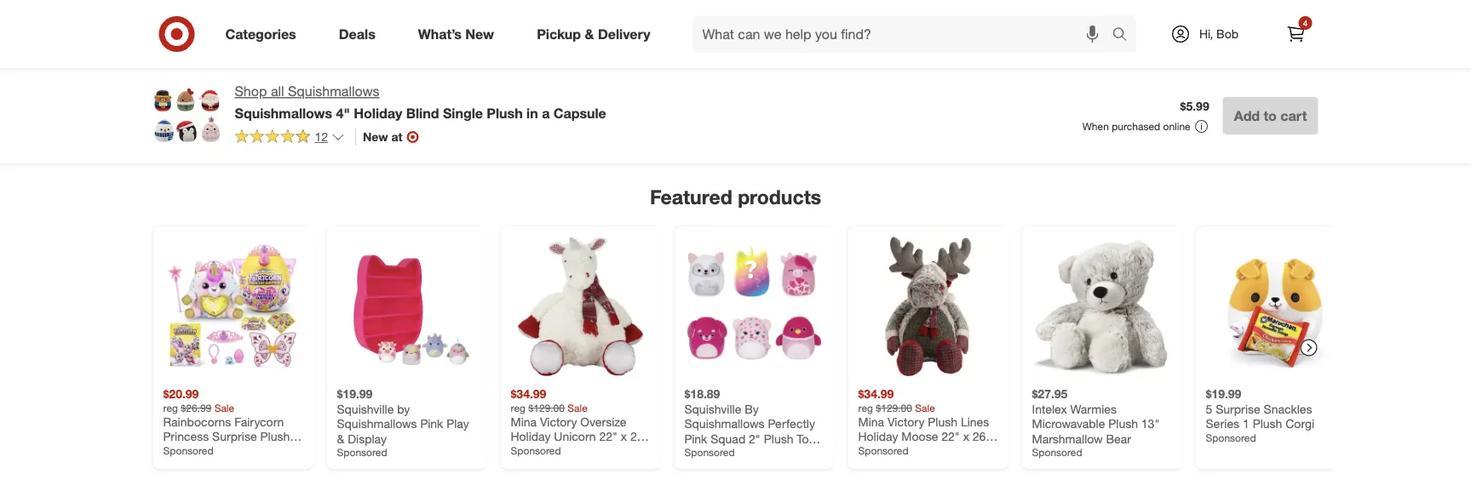 Task type: describe. For each thing, give the bounding box(es) containing it.
surprise inside $19.99 5 surprise snackles series 1 plush corgi sponsored
[[1216, 402, 1261, 417]]

sponsored inside $19.99 squishville by squishmallows pink play & display sponsored
[[337, 447, 388, 460]]

in
[[527, 105, 538, 121]]

4"
[[336, 105, 350, 121]]

squishmallows for shop
[[235, 105, 333, 121]]

intelex warmies microwavable plush 13" marshmallow bear image
[[1032, 238, 1172, 377]]

pickup & delivery link
[[523, 15, 672, 53]]

13"
[[1142, 417, 1160, 432]]

toy
[[797, 432, 815, 447]]

26"
[[631, 430, 649, 445]]

categories
[[225, 26, 296, 42]]

pink inside $18.89 squishville by squishmallows perfectly pink squad 2" plush toy – 6 pack
[[685, 432, 708, 447]]

deals link
[[324, 15, 397, 53]]

at
[[392, 129, 403, 144]]

user image by @marie4mets image
[[957, 0, 1148, 141]]

squishville by squishmallows pink play & display image
[[337, 238, 477, 377]]

pink inside $19.99 squishville by squishmallows pink play & display sponsored
[[421, 417, 443, 432]]

plush inside $19.99 5 surprise snackles series 1 plush corgi sponsored
[[1253, 417, 1283, 432]]

mina
[[511, 415, 537, 430]]

$26.99
[[181, 402, 212, 415]]

delivery
[[598, 26, 651, 42]]

to
[[1264, 107, 1277, 124]]

search
[[1105, 27, 1146, 44]]

by
[[745, 402, 759, 417]]

hi,
[[1200, 26, 1214, 41]]

when
[[1083, 120, 1109, 133]]

bob
[[1217, 26, 1239, 41]]

What can we help you find? suggestions appear below search field
[[692, 15, 1117, 53]]

by inside $20.99 reg $26.99 sale rainbocorns fairycorn princess surprise plush by zuru
[[163, 445, 176, 460]]

series
[[1206, 417, 1240, 432]]

mina victory oversize holiday unicorn 22" x 26" ivory stuffed animal image
[[511, 238, 651, 377]]

new at
[[363, 129, 403, 144]]

$19.99 5 surprise snackles series 1 plush corgi sponsored
[[1206, 388, 1315, 445]]

by inside $19.99 squishville by squishmallows pink play & display sponsored
[[397, 402, 410, 417]]

sale inside $34.99 reg $129.00 sale
[[916, 402, 936, 415]]

categories link
[[211, 15, 318, 53]]

$5.99
[[1181, 99, 1210, 114]]

online
[[1164, 120, 1191, 133]]

sale for victory
[[568, 402, 588, 415]]

12
[[315, 129, 328, 144]]

cart
[[1281, 107, 1308, 124]]

victory
[[540, 415, 577, 430]]

shop
[[235, 83, 267, 100]]

single
[[443, 105, 483, 121]]

squishmallows up 4"
[[288, 83, 380, 100]]

0 vertical spatial &
[[585, 26, 594, 42]]

user image by @jerseymamafinds image
[[1162, 0, 1353, 141]]

squishville for $19.99
[[337, 402, 394, 417]]

$19.99 squishville by squishmallows pink play & display sponsored
[[337, 388, 469, 460]]

what's new link
[[404, 15, 516, 53]]

display
[[348, 432, 387, 447]]

perfectly
[[768, 417, 816, 432]]

reg inside $34.99 reg $129.00 sale
[[859, 402, 874, 415]]

oversize
[[581, 415, 627, 430]]

unicorn
[[554, 430, 596, 445]]

hi, bob
[[1200, 26, 1239, 41]]

plush for $18.89 squishville by squishmallows perfectly pink squad 2" plush toy – 6 pack
[[764, 432, 794, 447]]

image of squishmallows 4" holiday blind single plush in a capsule image
[[153, 82, 221, 150]]

warmies
[[1071, 402, 1117, 417]]

plush inside $27.95 intelex warmies microwavable plush 13" marshmallow bear sponsored
[[1109, 417, 1139, 432]]

bear
[[1107, 432, 1132, 447]]

x
[[621, 430, 627, 445]]

sale for fairycorn
[[214, 402, 234, 415]]

$34.99 for $34.99 reg $129.00 sale mina victory oversize holiday unicorn 22" x 26" ivory stuffed animal
[[511, 388, 547, 402]]

add to cart
[[1235, 107, 1308, 124]]

5
[[1206, 402, 1213, 417]]

$129.00 for $34.99 reg $129.00 sale mina victory oversize holiday unicorn 22" x 26" ivory stuffed animal
[[529, 402, 565, 415]]

add to cart button
[[1224, 97, 1319, 135]]

0 vertical spatial new
[[466, 26, 494, 42]]

stuffed
[[540, 445, 578, 460]]

squad
[[711, 432, 746, 447]]

capsule
[[554, 105, 606, 121]]

reg for mina victory oversize holiday unicorn 22" x 26" ivory stuffed animal
[[511, 402, 526, 415]]

user image by @connectcollectibles image
[[753, 0, 944, 141]]

intelex
[[1032, 402, 1068, 417]]

–
[[685, 447, 692, 462]]

blind
[[406, 105, 439, 121]]

reg for rainbocorns fairycorn princess surprise plush by zuru
[[163, 402, 178, 415]]

search button
[[1105, 15, 1146, 56]]

a
[[542, 105, 550, 121]]

zuru
[[179, 445, 212, 460]]



Task type: locate. For each thing, give the bounding box(es) containing it.
microwavable
[[1032, 417, 1106, 432]]

$20.99 reg $26.99 sale rainbocorns fairycorn princess surprise plush by zuru
[[163, 388, 290, 460]]

mina victory plush lines holiday moose 22" x 26" brown indoor plush animal image
[[859, 238, 998, 377]]

by left play
[[397, 402, 410, 417]]

squishmallows up pack
[[685, 417, 765, 432]]

what's
[[418, 26, 462, 42]]

products
[[738, 186, 822, 210]]

purchased
[[1112, 120, 1161, 133]]

1 reg from the left
[[163, 402, 178, 415]]

1 vertical spatial new
[[363, 129, 388, 144]]

1 horizontal spatial new
[[466, 26, 494, 42]]

user image by @shoppwithjasss image
[[548, 0, 739, 141]]

0 horizontal spatial holiday
[[354, 105, 402, 121]]

pink left play
[[421, 417, 443, 432]]

plush left 13"
[[1109, 417, 1139, 432]]

1 vertical spatial holiday
[[511, 430, 551, 445]]

0 horizontal spatial &
[[337, 432, 345, 447]]

deals
[[339, 26, 376, 42]]

new left at on the top of page
[[363, 129, 388, 144]]

shop all squishmallows squishmallows 4" holiday blind single plush in a capsule
[[235, 83, 606, 121]]

0 horizontal spatial sale
[[214, 402, 234, 415]]

2 sale from the left
[[568, 402, 588, 415]]

$34.99 inside $34.99 reg $129.00 sale mina victory oversize holiday unicorn 22" x 26" ivory stuffed animal
[[511, 388, 547, 402]]

1 vertical spatial &
[[337, 432, 345, 447]]

$19.99 up display
[[337, 388, 373, 402]]

$34.99 reg $129.00 sale
[[859, 388, 936, 415]]

12 link
[[235, 129, 345, 148]]

$19.99 for 5
[[1206, 388, 1242, 402]]

0 horizontal spatial pink
[[421, 417, 443, 432]]

1 horizontal spatial $34.99
[[859, 388, 894, 402]]

pickup
[[537, 26, 581, 42]]

1 horizontal spatial pink
[[685, 432, 708, 447]]

$129.00 inside $34.99 reg $129.00 sale mina victory oversize holiday unicorn 22" x 26" ivory stuffed animal
[[529, 402, 565, 415]]

surprise
[[1216, 402, 1261, 417], [212, 430, 257, 445]]

by
[[397, 402, 410, 417], [163, 445, 176, 460]]

1 vertical spatial by
[[163, 445, 176, 460]]

$20.99
[[163, 388, 199, 402]]

plush right 1
[[1253, 417, 1283, 432]]

1 horizontal spatial sale
[[568, 402, 588, 415]]

reg
[[163, 402, 178, 415], [511, 402, 526, 415], [859, 402, 874, 415]]

2"
[[749, 432, 761, 447]]

featured products
[[650, 186, 822, 210]]

squishmallows down all
[[235, 105, 333, 121]]

holiday left unicorn
[[511, 430, 551, 445]]

6
[[695, 447, 702, 462]]

holiday inside shop all squishmallows squishmallows 4" holiday blind single plush in a capsule
[[354, 105, 402, 121]]

$19.99
[[337, 388, 373, 402], [1206, 388, 1242, 402]]

1 squishville from the left
[[337, 402, 394, 417]]

1 $34.99 from the left
[[511, 388, 547, 402]]

$129.00 for $34.99 reg $129.00 sale
[[876, 402, 913, 415]]

squishville up squad
[[685, 402, 742, 417]]

$34.99 reg $129.00 sale mina victory oversize holiday unicorn 22" x 26" ivory stuffed animal
[[511, 388, 649, 460]]

1 horizontal spatial reg
[[511, 402, 526, 415]]

plush right rainbocorns
[[260, 430, 290, 445]]

holiday
[[354, 105, 402, 121], [511, 430, 551, 445]]

plush right 2"
[[764, 432, 794, 447]]

corgi
[[1286, 417, 1315, 432]]

5 surprise snackles series 1 plush corgi image
[[1206, 238, 1346, 377]]

4 link
[[1278, 15, 1315, 53]]

plush inside $18.89 squishville by squishmallows perfectly pink squad 2" plush toy – 6 pack
[[764, 432, 794, 447]]

$19.99 for squishville
[[337, 388, 373, 402]]

fairycorn
[[235, 415, 284, 430]]

reg inside $20.99 reg $26.99 sale rainbocorns fairycorn princess surprise plush by zuru
[[163, 402, 178, 415]]

user image by @skye_the_akk image
[[344, 0, 535, 141]]

2 $34.99 from the left
[[859, 388, 894, 402]]

2 $19.99 from the left
[[1206, 388, 1242, 402]]

1 horizontal spatial $129.00
[[876, 402, 913, 415]]

$34.99 for $34.99 reg $129.00 sale
[[859, 388, 894, 402]]

1 vertical spatial surprise
[[212, 430, 257, 445]]

$34.99 inside $34.99 reg $129.00 sale
[[859, 388, 894, 402]]

squishville
[[337, 402, 394, 417], [685, 402, 742, 417]]

1 horizontal spatial $19.99
[[1206, 388, 1242, 402]]

$27.95
[[1032, 388, 1068, 402]]

2 squishville from the left
[[685, 402, 742, 417]]

1 horizontal spatial holiday
[[511, 430, 551, 445]]

squishmallows left play
[[337, 417, 417, 432]]

2 horizontal spatial sale
[[916, 402, 936, 415]]

plush for shop all squishmallows squishmallows 4" holiday blind single plush in a capsule
[[487, 105, 523, 121]]

2 reg from the left
[[511, 402, 526, 415]]

0 horizontal spatial $19.99
[[337, 388, 373, 402]]

sponsored inside $27.95 intelex warmies microwavable plush 13" marshmallow bear sponsored
[[1032, 447, 1083, 460]]

pack
[[705, 447, 732, 462]]

marshmallow
[[1032, 432, 1103, 447]]

surprise inside $20.99 reg $26.99 sale rainbocorns fairycorn princess surprise plush by zuru
[[212, 430, 257, 445]]

user image by @paperchasinmario64 image
[[139, 0, 330, 141]]

& right pickup
[[585, 26, 594, 42]]

sale
[[214, 402, 234, 415], [568, 402, 588, 415], [916, 402, 936, 415]]

pink left squad
[[685, 432, 708, 447]]

0 horizontal spatial $129.00
[[529, 402, 565, 415]]

0 horizontal spatial by
[[163, 445, 176, 460]]

when purchased online
[[1083, 120, 1191, 133]]

$19.99 inside $19.99 5 surprise snackles series 1 plush corgi sponsored
[[1206, 388, 1242, 402]]

squishville up display
[[337, 402, 394, 417]]

4
[[1304, 17, 1308, 28]]

0 horizontal spatial squishville
[[337, 402, 394, 417]]

$18.89 squishville by squishmallows perfectly pink squad 2" plush toy – 6 pack
[[685, 388, 816, 462]]

0 horizontal spatial new
[[363, 129, 388, 144]]

plush left in on the left top of the page
[[487, 105, 523, 121]]

& left display
[[337, 432, 345, 447]]

plush
[[487, 105, 523, 121], [1109, 417, 1139, 432], [1253, 417, 1283, 432], [260, 430, 290, 445], [764, 432, 794, 447]]

sale inside $34.99 reg $129.00 sale mina victory oversize holiday unicorn 22" x 26" ivory stuffed animal
[[568, 402, 588, 415]]

1 horizontal spatial by
[[397, 402, 410, 417]]

1 horizontal spatial surprise
[[1216, 402, 1261, 417]]

squishville by squishmallows perfectly pink squad 2" plush toy – 6 pack image
[[685, 238, 825, 377]]

3 reg from the left
[[859, 402, 874, 415]]

1 horizontal spatial squishville
[[685, 402, 742, 417]]

squishmallows for $18.89
[[685, 417, 765, 432]]

1 sale from the left
[[214, 402, 234, 415]]

squishmallows for $19.99
[[337, 417, 417, 432]]

sale inside $20.99 reg $26.99 sale rainbocorns fairycorn princess surprise plush by zuru
[[214, 402, 234, 415]]

play
[[447, 417, 469, 432]]

&
[[585, 26, 594, 42], [337, 432, 345, 447]]

squishville for $18.89
[[685, 402, 742, 417]]

surprise right zuru
[[212, 430, 257, 445]]

$129.00 inside $34.99 reg $129.00 sale
[[876, 402, 913, 415]]

0 horizontal spatial reg
[[163, 402, 178, 415]]

new
[[466, 26, 494, 42], [363, 129, 388, 144]]

& inside $19.99 squishville by squishmallows pink play & display sponsored
[[337, 432, 345, 447]]

sponsored inside $19.99 5 surprise snackles series 1 plush corgi sponsored
[[1206, 432, 1257, 445]]

pickup & delivery
[[537, 26, 651, 42]]

$18.89
[[685, 388, 720, 402]]

squishville inside $19.99 squishville by squishmallows pink play & display sponsored
[[337, 402, 394, 417]]

2 horizontal spatial reg
[[859, 402, 874, 415]]

rainbocorns
[[163, 415, 231, 430]]

squishville inside $18.89 squishville by squishmallows perfectly pink squad 2" plush toy – 6 pack
[[685, 402, 742, 417]]

0 horizontal spatial surprise
[[212, 430, 257, 445]]

0 vertical spatial surprise
[[1216, 402, 1261, 417]]

2 $129.00 from the left
[[876, 402, 913, 415]]

surprise right 5
[[1216, 402, 1261, 417]]

plush inside shop all squishmallows squishmallows 4" holiday blind single plush in a capsule
[[487, 105, 523, 121]]

squishmallows inside $18.89 squishville by squishmallows perfectly pink squad 2" plush toy – 6 pack
[[685, 417, 765, 432]]

$19.99 inside $19.99 squishville by squishmallows pink play & display sponsored
[[337, 388, 373, 402]]

rainbocorns fairycorn princess surprise plush by zuru image
[[163, 238, 303, 377]]

sponsored
[[1206, 432, 1257, 445], [163, 445, 214, 458], [511, 445, 561, 458], [859, 445, 909, 458], [337, 447, 388, 460], [685, 447, 735, 460], [1032, 447, 1083, 460]]

by left zuru
[[163, 445, 176, 460]]

princess
[[163, 430, 209, 445]]

ivory
[[511, 445, 537, 460]]

add
[[1235, 107, 1260, 124]]

0 vertical spatial holiday
[[354, 105, 402, 121]]

animal
[[582, 445, 618, 460]]

what's new
[[418, 26, 494, 42]]

plush for $20.99 reg $26.99 sale rainbocorns fairycorn princess surprise plush by zuru
[[260, 430, 290, 445]]

pink
[[421, 417, 443, 432], [685, 432, 708, 447]]

$129.00
[[529, 402, 565, 415], [876, 402, 913, 415]]

1 horizontal spatial &
[[585, 26, 594, 42]]

$27.95 intelex warmies microwavable plush 13" marshmallow bear sponsored
[[1032, 388, 1160, 460]]

holiday up new at
[[354, 105, 402, 121]]

squishmallows
[[288, 83, 380, 100], [235, 105, 333, 121], [337, 417, 417, 432], [685, 417, 765, 432]]

snackles
[[1264, 402, 1313, 417]]

22"
[[599, 430, 618, 445]]

new right what's
[[466, 26, 494, 42]]

1 $129.00 from the left
[[529, 402, 565, 415]]

holiday inside $34.99 reg $129.00 sale mina victory oversize holiday unicorn 22" x 26" ivory stuffed animal
[[511, 430, 551, 445]]

0 vertical spatial by
[[397, 402, 410, 417]]

1
[[1243, 417, 1250, 432]]

$19.99 up "series"
[[1206, 388, 1242, 402]]

$34.99
[[511, 388, 547, 402], [859, 388, 894, 402]]

3 sale from the left
[[916, 402, 936, 415]]

reg inside $34.99 reg $129.00 sale mina victory oversize holiday unicorn 22" x 26" ivory stuffed animal
[[511, 402, 526, 415]]

featured
[[650, 186, 733, 210]]

0 horizontal spatial $34.99
[[511, 388, 547, 402]]

all
[[271, 83, 284, 100]]

1 $19.99 from the left
[[337, 388, 373, 402]]

plush inside $20.99 reg $26.99 sale rainbocorns fairycorn princess surprise plush by zuru
[[260, 430, 290, 445]]

squishmallows inside $19.99 squishville by squishmallows pink play & display sponsored
[[337, 417, 417, 432]]



Task type: vqa. For each thing, say whether or not it's contained in the screenshot.
Target Deal Of The Day image
no



